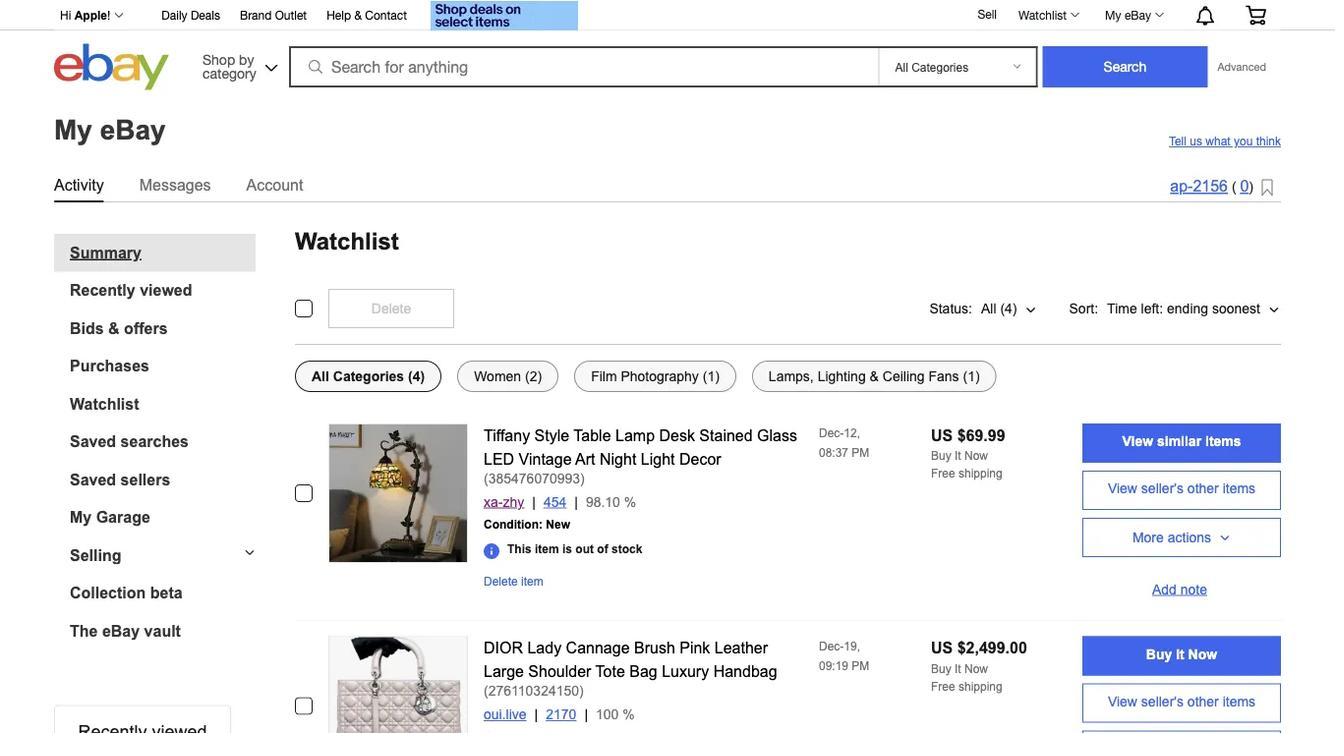Task type: vqa. For each thing, say whether or not it's contained in the screenshot.
the Hi Apple !
yes



Task type: describe. For each thing, give the bounding box(es) containing it.
shop by category banner
[[49, 0, 1282, 95]]

hi
[[60, 9, 71, 22]]

view for us $69.99
[[1109, 482, 1138, 497]]

view seller's other items for $2,499.00
[[1109, 695, 1256, 710]]

0 vertical spatial items
[[1206, 434, 1242, 450]]

outlet
[[275, 8, 307, 22]]

summary
[[70, 244, 142, 262]]

selling button
[[54, 547, 256, 565]]

the ebay vault link
[[70, 623, 256, 641]]

account link
[[247, 172, 303, 198]]

shop by category
[[203, 51, 256, 81]]

messages
[[139, 176, 211, 194]]

saved for saved searches
[[70, 433, 116, 451]]

sell link
[[969, 7, 1006, 21]]

help & contact
[[327, 8, 407, 22]]

& for bids
[[108, 320, 120, 337]]

shop
[[203, 51, 235, 67]]

100
[[596, 708, 619, 723]]

stained
[[700, 427, 753, 445]]

more
[[1133, 530, 1165, 545]]

dec- for tiffany style table lamp desk stained glass led vintage art night light decor
[[819, 427, 844, 440]]

vintage
[[519, 451, 572, 468]]

ending
[[1168, 301, 1209, 316]]

lamp
[[616, 427, 655, 445]]

) inside the tiffany style table lamp desk stained glass led vintage art night light decor ( 385476070993 )
[[580, 471, 585, 486]]

delete item
[[484, 575, 544, 589]]

night
[[600, 451, 637, 468]]

make this page your my ebay homepage image
[[1262, 179, 1274, 198]]

0 horizontal spatial watchlist
[[70, 395, 139, 413]]

summary link
[[70, 244, 256, 262]]

bag
[[630, 664, 658, 681]]

sort:
[[1070, 301, 1099, 316]]

100 %
[[596, 708, 635, 723]]

2156
[[1194, 178, 1229, 195]]

glass
[[758, 427, 798, 445]]

my ebay link
[[1095, 3, 1174, 27]]

none submit inside shop by category banner
[[1043, 46, 1208, 88]]

view seller's other items link for $69.99
[[1083, 471, 1282, 511]]

other for us $2,499.00
[[1188, 695, 1220, 710]]

buy it now link
[[1083, 637, 1282, 676]]

view similar items
[[1123, 434, 1242, 450]]

leather
[[715, 640, 768, 658]]

xa-zhy link
[[484, 495, 544, 510]]

brand outlet link
[[240, 5, 307, 27]]

category
[[203, 65, 256, 81]]

is
[[563, 543, 573, 556]]

454 link
[[544, 495, 586, 510]]

the
[[70, 623, 98, 640]]

by
[[239, 51, 254, 67]]

0 vertical spatial view
[[1123, 434, 1154, 450]]

0
[[1241, 178, 1250, 195]]

saved for saved sellers
[[70, 471, 116, 489]]

activity link
[[54, 172, 104, 198]]

my garage
[[70, 509, 150, 527]]

lady
[[528, 640, 562, 658]]

view seller's other items link for $2,499.00
[[1083, 684, 1282, 724]]

bids & offers link
[[70, 320, 256, 338]]

condition: new
[[484, 518, 571, 532]]

actions
[[1168, 530, 1212, 545]]

help & contact link
[[327, 5, 407, 27]]

now for $2,499.00
[[965, 663, 989, 676]]

selling
[[70, 547, 121, 565]]

dec-12, 08:37 pm
[[819, 427, 870, 460]]

us for us $69.99
[[932, 427, 953, 445]]

oui.live
[[484, 708, 527, 723]]

other for us $69.99
[[1188, 482, 1220, 497]]

saved sellers link
[[70, 471, 256, 489]]

Search for anything text field
[[292, 48, 875, 86]]

saved searches
[[70, 433, 189, 451]]

large
[[484, 664, 524, 681]]

1 vertical spatial watchlist link
[[70, 395, 256, 414]]

delete item button
[[484, 575, 544, 589]]

brand outlet
[[240, 8, 307, 22]]

pink
[[680, 640, 711, 658]]

what
[[1206, 135, 1231, 148]]

454
[[544, 495, 567, 510]]

( inside the tiffany style table lamp desk stained glass led vintage art night light decor ( 385476070993 )
[[484, 471, 489, 486]]

collection beta link
[[70, 585, 256, 603]]

tiffany style table lamp desk stained glass led vintage art night light decor link
[[484, 427, 798, 468]]

add note
[[1153, 582, 1208, 597]]

sellers
[[121, 471, 170, 489]]

style
[[535, 427, 570, 445]]

account
[[247, 176, 303, 194]]

dior lady cannage brush pink leather large shoulder tote bag luxury handbag ( 276110324150 )
[[484, 640, 778, 699]]

dior lady cannage brush pink leather large shoulder tote bag luxury handbag link
[[484, 640, 778, 681]]

tiffany style table lamp desk stained glass led vintage art night light decor image
[[330, 425, 467, 563]]

tiffany
[[484, 427, 530, 445]]

ebay for the ebay vault link
[[102, 623, 140, 640]]

viewed
[[140, 282, 192, 300]]

recently viewed
[[70, 282, 192, 300]]

now down note
[[1189, 647, 1218, 663]]

soonest
[[1213, 301, 1261, 316]]

saved searches link
[[70, 433, 256, 452]]

brand
[[240, 8, 272, 22]]

delete for delete item
[[484, 575, 518, 589]]

beta
[[150, 585, 183, 603]]

( inside ap-2156 ( 0 )
[[1232, 179, 1237, 195]]

offers
[[124, 320, 168, 337]]

us $2,499.00 buy it now free shipping
[[932, 640, 1028, 694]]

cannage
[[566, 640, 630, 658]]

hi apple !
[[60, 9, 111, 22]]

saved sellers
[[70, 471, 170, 489]]

desk
[[660, 427, 695, 445]]

the ebay vault
[[70, 623, 181, 640]]

) inside dior lady cannage brush pink leather large shoulder tote bag luxury handbag ( 276110324150 )
[[579, 684, 584, 699]]

& for help
[[355, 8, 362, 22]]

view seller's other items for $69.99
[[1109, 482, 1256, 497]]

09:19
[[819, 660, 849, 673]]



Task type: locate. For each thing, give the bounding box(es) containing it.
it down $69.99
[[955, 450, 962, 463]]

1 vertical spatial items
[[1223, 482, 1256, 497]]

messages link
[[139, 172, 211, 198]]

dior
[[484, 640, 523, 658]]

sell
[[978, 7, 997, 21]]

items for $69.99
[[1223, 482, 1256, 497]]

zhy
[[503, 495, 525, 510]]

watchlist right the sell in the top of the page
[[1019, 8, 1067, 22]]

saved
[[70, 433, 116, 451], [70, 471, 116, 489]]

1 horizontal spatial &
[[355, 8, 362, 22]]

ap-2156 ( 0 )
[[1171, 178, 1254, 195]]

seller's for $2,499.00
[[1142, 695, 1184, 710]]

1 horizontal spatial watchlist link
[[1008, 3, 1089, 27]]

watchlist inside account navigation
[[1019, 8, 1067, 22]]

1 vertical spatial %
[[623, 708, 635, 723]]

0 vertical spatial my ebay
[[1106, 8, 1152, 22]]

0 vertical spatial (
[[1232, 179, 1237, 195]]

luxury
[[662, 664, 709, 681]]

buy inside us $2,499.00 buy it now free shipping
[[932, 663, 952, 676]]

0 link
[[1241, 178, 1250, 195]]

shipping for $2,499.00
[[959, 680, 1003, 694]]

watchlist down purchases
[[70, 395, 139, 413]]

garage
[[96, 509, 150, 527]]

my for my ebay link
[[1106, 8, 1122, 22]]

seller's
[[1142, 482, 1184, 497], [1142, 695, 1184, 710]]

item left is
[[535, 543, 559, 556]]

0 vertical spatial my
[[1106, 8, 1122, 22]]

2 saved from the top
[[70, 471, 116, 489]]

us inside us $69.99 buy it now free shipping
[[932, 427, 953, 445]]

% right the 98.10
[[624, 495, 637, 510]]

my ebay main content
[[8, 95, 1328, 734]]

apple
[[74, 9, 107, 22]]

1 shipping from the top
[[959, 467, 1003, 481]]

1 vertical spatial view
[[1109, 482, 1138, 497]]

( left 0 link
[[1232, 179, 1237, 195]]

1 free from the top
[[932, 467, 956, 481]]

0 vertical spatial us
[[932, 427, 953, 445]]

2 vertical spatial (
[[484, 684, 489, 699]]

daily
[[162, 8, 187, 22]]

0 horizontal spatial my ebay
[[54, 114, 166, 145]]

time left: ending soonest button
[[1107, 289, 1282, 329]]

1 vertical spatial seller's
[[1142, 695, 1184, 710]]

it down add note
[[1177, 647, 1185, 663]]

1 view seller's other items link from the top
[[1083, 471, 1282, 511]]

view seller's other items down the view similar items link
[[1109, 482, 1256, 497]]

view left similar
[[1123, 434, 1154, 450]]

us inside us $2,499.00 buy it now free shipping
[[932, 640, 953, 658]]

2 free from the top
[[932, 680, 956, 694]]

1 seller's from the top
[[1142, 482, 1184, 497]]

1 vertical spatial saved
[[70, 471, 116, 489]]

think
[[1257, 135, 1282, 148]]

1 vertical spatial us
[[932, 640, 953, 658]]

0 vertical spatial free
[[932, 467, 956, 481]]

tiffany style table lamp desk stained glass led vintage art night light decor ( 385476070993 )
[[484, 427, 798, 486]]

watchlist
[[1019, 8, 1067, 22], [295, 229, 399, 255], [70, 395, 139, 413]]

sort: time left: ending soonest
[[1070, 301, 1261, 316]]

daily deals
[[162, 8, 220, 22]]

pm down 12,
[[852, 447, 870, 460]]

all (4) button
[[981, 289, 1038, 329]]

item inside delete item button
[[521, 575, 544, 589]]

2 vertical spatial items
[[1223, 695, 1256, 710]]

now down $69.99
[[965, 450, 989, 463]]

2 horizontal spatial watchlist
[[1019, 8, 1067, 22]]

view seller's other items link down buy it now link
[[1083, 684, 1282, 724]]

delete button
[[329, 289, 454, 329]]

view down buy it now link
[[1109, 695, 1138, 710]]

account navigation
[[49, 0, 1282, 33]]

shoulder
[[529, 664, 592, 681]]

0 vertical spatial %
[[624, 495, 637, 510]]

free inside us $69.99 buy it now free shipping
[[932, 467, 956, 481]]

0 horizontal spatial watchlist link
[[70, 395, 256, 414]]

you
[[1235, 135, 1254, 148]]

1 horizontal spatial my ebay
[[1106, 8, 1152, 22]]

( inside dior lady cannage brush pink leather large shoulder tote bag luxury handbag ( 276110324150 )
[[484, 684, 489, 699]]

my
[[1106, 8, 1122, 22], [54, 114, 92, 145], [70, 509, 92, 527]]

deals
[[191, 8, 220, 22]]

other down buy it now link
[[1188, 695, 1220, 710]]

) up 2170 link
[[579, 684, 584, 699]]

pm for us $69.99
[[852, 447, 870, 460]]

pm down 19,
[[852, 660, 870, 673]]

now inside us $69.99 buy it now free shipping
[[965, 450, 989, 463]]

us for us $2,499.00
[[932, 640, 953, 658]]

shipping for $69.99
[[959, 467, 1003, 481]]

2170
[[546, 708, 577, 723]]

2170 link
[[546, 708, 596, 723]]

& right help in the left top of the page
[[355, 8, 362, 22]]

us left $69.99
[[932, 427, 953, 445]]

table
[[574, 427, 611, 445]]

0 vertical spatial &
[[355, 8, 362, 22]]

pm for us $2,499.00
[[852, 660, 870, 673]]

( down large
[[484, 684, 489, 699]]

my garage link
[[70, 509, 256, 527]]

0 vertical spatial watchlist
[[1019, 8, 1067, 22]]

tell us what you think
[[1170, 135, 1282, 148]]

get an extra 15% off image
[[431, 1, 578, 30]]

seller's down buy it now link
[[1142, 695, 1184, 710]]

advanced
[[1218, 60, 1267, 73]]

dec- inside dec-19, 09:19 pm
[[819, 640, 844, 653]]

watchlist link down purchases link
[[70, 395, 256, 414]]

1 pm from the top
[[852, 447, 870, 460]]

seller's down the view similar items link
[[1142, 482, 1184, 497]]

dec- up 08:37
[[819, 427, 844, 440]]

view seller's other items down buy it now link
[[1109, 695, 1256, 710]]

items down the view similar items link
[[1223, 482, 1256, 497]]

buy down add
[[1147, 647, 1173, 663]]

) inside ap-2156 ( 0 )
[[1250, 179, 1254, 195]]

$69.99
[[958, 427, 1006, 445]]

dec- up 09:19 at the right of page
[[819, 640, 844, 653]]

1 vertical spatial delete
[[484, 575, 518, 589]]

&
[[355, 8, 362, 22], [108, 320, 120, 337]]

1 vertical spatial pm
[[852, 660, 870, 673]]

items for $2,499.00
[[1223, 695, 1256, 710]]

1 horizontal spatial delete
[[484, 575, 518, 589]]

watchlist up delete button
[[295, 229, 399, 255]]

view seller's other items
[[1109, 482, 1256, 497], [1109, 695, 1256, 710]]

1 vertical spatial view seller's other items link
[[1083, 684, 1282, 724]]

0 horizontal spatial &
[[108, 320, 120, 337]]

(4)
[[1001, 301, 1018, 316]]

shipping
[[959, 467, 1003, 481], [959, 680, 1003, 694]]

% for dior lady cannage brush pink leather large shoulder tote bag luxury handbag
[[623, 708, 635, 723]]

0 vertical spatial view seller's other items
[[1109, 482, 1256, 497]]

free inside us $2,499.00 buy it now free shipping
[[932, 680, 956, 694]]

vault
[[144, 623, 181, 640]]

0 vertical spatial ebay
[[1125, 8, 1152, 22]]

2 shipping from the top
[[959, 680, 1003, 694]]

None submit
[[1043, 46, 1208, 88]]

buy for us $69.99
[[932, 450, 952, 463]]

2 pm from the top
[[852, 660, 870, 673]]

1 vertical spatial my ebay
[[54, 114, 166, 145]]

1 vertical spatial watchlist
[[295, 229, 399, 255]]

dec-19, 09:19 pm
[[819, 640, 870, 673]]

my inside account navigation
[[1106, 8, 1122, 22]]

now down $2,499.00 at the right
[[965, 663, 989, 676]]

shipping down $69.99
[[959, 467, 1003, 481]]

watchlist link
[[1008, 3, 1089, 27], [70, 395, 256, 414]]

0 vertical spatial watchlist link
[[1008, 3, 1089, 27]]

1 vertical spatial (
[[484, 471, 489, 486]]

1 vertical spatial item
[[521, 575, 544, 589]]

xa-
[[484, 495, 503, 510]]

oui.live link
[[484, 708, 546, 723]]

it inside us $69.99 buy it now free shipping
[[955, 450, 962, 463]]

saved up my garage
[[70, 471, 116, 489]]

& inside my ebay "main content"
[[108, 320, 120, 337]]

2 other from the top
[[1188, 695, 1220, 710]]

searches
[[121, 433, 189, 451]]

2 dec- from the top
[[819, 640, 844, 653]]

it for $69.99
[[955, 450, 962, 463]]

delete for delete
[[372, 301, 411, 316]]

item for delete
[[521, 575, 544, 589]]

ap-
[[1171, 178, 1194, 195]]

item
[[535, 543, 559, 556], [521, 575, 544, 589]]

us left $2,499.00 at the right
[[932, 640, 953, 658]]

shipping inside us $2,499.00 buy it now free shipping
[[959, 680, 1003, 694]]

view up more
[[1109, 482, 1138, 497]]

item down this
[[521, 575, 544, 589]]

buy inside us $69.99 buy it now free shipping
[[932, 450, 952, 463]]

0 vertical spatial dec-
[[819, 427, 844, 440]]

more actions
[[1133, 530, 1212, 545]]

my ebay inside account navigation
[[1106, 8, 1152, 22]]

dec-
[[819, 427, 844, 440], [819, 640, 844, 653]]

tell us what you think link
[[1170, 135, 1282, 149]]

1 vertical spatial other
[[1188, 695, 1220, 710]]

buy right 'dec-12, 08:37 pm' at the bottom
[[932, 450, 952, 463]]

2 vertical spatial )
[[579, 684, 584, 699]]

1 saved from the top
[[70, 433, 116, 451]]

dior lady cannage brush pink leather large shoulder tote bag luxury handbag image
[[330, 638, 467, 734]]

2 vertical spatial watchlist
[[70, 395, 139, 413]]

shipping inside us $69.99 buy it now free shipping
[[959, 467, 1003, 481]]

0 vertical spatial shipping
[[959, 467, 1003, 481]]

0 horizontal spatial delete
[[372, 301, 411, 316]]

view similar items link
[[1083, 424, 1282, 463]]

ebay for my ebay link
[[1125, 8, 1152, 22]]

pm inside 'dec-12, 08:37 pm'
[[852, 447, 870, 460]]

1 vertical spatial )
[[580, 471, 585, 486]]

buy it now
[[1147, 647, 1218, 663]]

more actions button
[[1083, 518, 1282, 558]]

shipping down $2,499.00 at the right
[[959, 680, 1003, 694]]

it inside us $2,499.00 buy it now free shipping
[[955, 663, 962, 676]]

my for my garage link
[[70, 509, 92, 527]]

items right similar
[[1206, 434, 1242, 450]]

advanced link
[[1208, 47, 1277, 87]]

this item is out of stock
[[508, 543, 643, 556]]

& inside account navigation
[[355, 8, 362, 22]]

1 vertical spatial my
[[54, 114, 92, 145]]

recently viewed link
[[70, 282, 256, 300]]

1 us from the top
[[932, 427, 953, 445]]

items down buy it now link
[[1223, 695, 1256, 710]]

0 vertical spatial delete
[[372, 301, 411, 316]]

collection
[[70, 585, 146, 603]]

daily deals link
[[162, 5, 220, 27]]

time
[[1108, 301, 1138, 316]]

free for us $69.99
[[932, 467, 956, 481]]

item for this
[[535, 543, 559, 556]]

dec- inside 'dec-12, 08:37 pm'
[[819, 427, 844, 440]]

us
[[932, 427, 953, 445], [932, 640, 953, 658]]

%
[[624, 495, 637, 510], [623, 708, 635, 723]]

0 vertical spatial item
[[535, 543, 559, 556]]

2 vertical spatial my
[[70, 509, 92, 527]]

1 view seller's other items from the top
[[1109, 482, 1256, 497]]

0 vertical spatial saved
[[70, 433, 116, 451]]

buy right dec-19, 09:19 pm
[[932, 663, 952, 676]]

out
[[576, 543, 594, 556]]

it down $2,499.00 at the right
[[955, 663, 962, 676]]

all
[[982, 301, 997, 316]]

0 vertical spatial seller's
[[1142, 482, 1184, 497]]

1 vertical spatial view seller's other items
[[1109, 695, 1256, 710]]

2 view seller's other items from the top
[[1109, 695, 1256, 710]]

1 vertical spatial free
[[932, 680, 956, 694]]

my ebay inside "main content"
[[54, 114, 166, 145]]

pm inside dec-19, 09:19 pm
[[852, 660, 870, 673]]

dec- for dior lady cannage brush pink leather large shoulder tote bag luxury handbag
[[819, 640, 844, 653]]

1 other from the top
[[1188, 482, 1220, 497]]

view seller's other items link
[[1083, 471, 1282, 511], [1083, 684, 1282, 724]]

buy for us $2,499.00
[[932, 663, 952, 676]]

view for us $2,499.00
[[1109, 695, 1138, 710]]

0 vertical spatial )
[[1250, 179, 1254, 195]]

now for $69.99
[[965, 450, 989, 463]]

1 horizontal spatial watchlist
[[295, 229, 399, 255]]

bids
[[70, 320, 104, 337]]

delete inside delete button
[[372, 301, 411, 316]]

of
[[597, 543, 609, 556]]

add note button
[[1083, 566, 1282, 605]]

left:
[[1142, 301, 1164, 316]]

this
[[508, 543, 532, 556]]

view seller's other items link up more actions dropdown button
[[1083, 471, 1282, 511]]

% right 100
[[623, 708, 635, 723]]

ebay inside account navigation
[[1125, 8, 1152, 22]]

(
[[1232, 179, 1237, 195], [484, 471, 489, 486], [484, 684, 489, 699]]

& right bids
[[108, 320, 120, 337]]

0 vertical spatial pm
[[852, 447, 870, 460]]

( down led
[[484, 471, 489, 486]]

free for us $2,499.00
[[932, 680, 956, 694]]

shop by category button
[[194, 44, 282, 86]]

2 us from the top
[[932, 640, 953, 658]]

385476070993
[[489, 471, 580, 486]]

items
[[1206, 434, 1242, 450], [1223, 482, 1256, 497], [1223, 695, 1256, 710]]

% for tiffany style table lamp desk stained glass led vintage art night light decor
[[624, 495, 637, 510]]

brush
[[634, 640, 676, 658]]

0 vertical spatial view seller's other items link
[[1083, 471, 1282, 511]]

delete inside delete item button
[[484, 575, 518, 589]]

your shopping cart image
[[1245, 5, 1268, 25]]

2 vertical spatial view
[[1109, 695, 1138, 710]]

) left make this page your my ebay homepage image
[[1250, 179, 1254, 195]]

0 vertical spatial other
[[1188, 482, 1220, 497]]

2 view seller's other items link from the top
[[1083, 684, 1282, 724]]

2 vertical spatial ebay
[[102, 623, 140, 640]]

seller's for $69.99
[[1142, 482, 1184, 497]]

other down the view similar items link
[[1188, 482, 1220, 497]]

1 vertical spatial ebay
[[100, 114, 166, 145]]

contact
[[365, 8, 407, 22]]

it for $2,499.00
[[955, 663, 962, 676]]

) down art
[[580, 471, 585, 486]]

saved up saved sellers
[[70, 433, 116, 451]]

2 seller's from the top
[[1142, 695, 1184, 710]]

1 vertical spatial &
[[108, 320, 120, 337]]

watchlist link right the sell in the top of the page
[[1008, 3, 1089, 27]]

1 vertical spatial dec-
[[819, 640, 844, 653]]

now inside us $2,499.00 buy it now free shipping
[[965, 663, 989, 676]]

1 dec- from the top
[[819, 427, 844, 440]]

1 vertical spatial shipping
[[959, 680, 1003, 694]]



